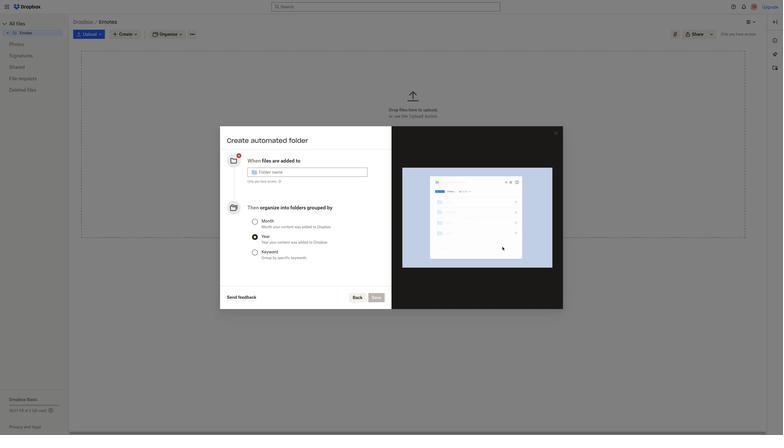 Task type: locate. For each thing, give the bounding box(es) containing it.
and left manage
[[391, 205, 398, 210]]

1 vertical spatial year
[[262, 240, 269, 245]]

only you have access inside create automated folder dialog
[[248, 180, 277, 183]]

open information panel image
[[772, 37, 779, 44]]

have
[[736, 32, 744, 36], [260, 180, 267, 183]]

to inside drop files here to upload, or use the 'upload' button
[[418, 107, 422, 112]]

0 horizontal spatial have
[[260, 180, 267, 183]]

files right all
[[16, 21, 25, 27]]

or
[[389, 114, 393, 119]]

28.57 kb of 2 gb used
[[9, 409, 46, 413]]

1 horizontal spatial access
[[416, 205, 429, 210]]

specific
[[278, 256, 290, 260]]

and inside more ways to add content 'element'
[[391, 205, 398, 210]]

1 vertical spatial only
[[248, 180, 254, 183]]

your inside month month your content was added to dropbox
[[273, 225, 280, 229]]

1 vertical spatial folder
[[441, 189, 452, 194]]

manage
[[399, 205, 415, 210]]

ways
[[399, 143, 409, 147]]

1 horizontal spatial emotes
[[99, 19, 117, 25]]

0 vertical spatial your
[[273, 225, 280, 229]]

grouped
[[307, 205, 326, 211]]

month right month option
[[262, 219, 274, 223]]

legal
[[32, 425, 41, 430]]

files down file requests link
[[27, 87, 36, 93]]

folder permissions image
[[278, 179, 282, 184]]

0 horizontal spatial only you have access
[[248, 180, 277, 183]]

0 vertical spatial emotes
[[99, 19, 117, 25]]

shared link
[[9, 61, 59, 73]]

2 horizontal spatial access
[[745, 32, 756, 36]]

only you have access
[[721, 32, 756, 36], [248, 180, 277, 183]]

1 vertical spatial share
[[378, 205, 390, 210]]

open details pane image
[[772, 19, 779, 25]]

content inside 'year year your content was added to dropbox'
[[278, 240, 290, 245]]

to down request files to be added to this folder
[[430, 205, 434, 210]]

content inside 'element'
[[423, 143, 439, 147]]

your down organize
[[273, 225, 280, 229]]

dropbox link
[[73, 18, 93, 26]]

2 vertical spatial access
[[416, 205, 429, 210]]

0 vertical spatial only
[[721, 32, 729, 36]]

folder inside dialog
[[289, 136, 308, 144]]

have inside create automated folder dialog
[[260, 180, 267, 183]]

Month radio
[[252, 219, 258, 225]]

0 horizontal spatial access
[[267, 180, 277, 183]]

added right be
[[415, 189, 427, 194]]

0 vertical spatial only you have access
[[721, 32, 756, 36]]

0 vertical spatial year
[[262, 234, 270, 239]]

0 vertical spatial this
[[433, 189, 440, 194]]

from
[[393, 173, 402, 178]]

0 vertical spatial content
[[423, 143, 439, 147]]

1 vertical spatial your
[[270, 240, 277, 245]]

1 vertical spatial emotes
[[20, 31, 32, 35]]

deleted files link
[[9, 84, 59, 96]]

upload,
[[423, 107, 438, 112]]

files inside more ways to add content 'element'
[[396, 189, 404, 194]]

organize into folders grouped by
[[260, 205, 332, 211]]

1 vertical spatial have
[[260, 180, 267, 183]]

and for legal
[[24, 425, 31, 430]]

import from google drive
[[378, 173, 428, 178]]

0 horizontal spatial emotes
[[20, 31, 32, 35]]

requests
[[18, 76, 37, 81]]

global header element
[[0, 0, 783, 14]]

your up keyword
[[270, 240, 277, 245]]

1 horizontal spatial only you have access
[[721, 32, 756, 36]]

0 vertical spatial was
[[294, 225, 301, 229]]

to down grouped
[[313, 225, 316, 229]]

dropbox inside month month your content was added to dropbox
[[317, 225, 331, 229]]

year
[[262, 234, 270, 239], [262, 240, 269, 245]]

1 vertical spatial and
[[24, 425, 31, 430]]

content up 'year year your content was added to dropbox'
[[281, 225, 294, 229]]

emotes right /
[[99, 19, 117, 25]]

0 horizontal spatial you
[[255, 180, 260, 183]]

privacy and legal link
[[9, 425, 69, 430]]

0 vertical spatial folder
[[289, 136, 308, 144]]

files for request
[[396, 189, 404, 194]]

and left legal
[[24, 425, 31, 430]]

added inside 'year year your content was added to dropbox'
[[298, 240, 308, 245]]

files up the the
[[399, 107, 408, 112]]

0 vertical spatial and
[[391, 205, 398, 210]]

month
[[262, 219, 274, 223], [262, 225, 272, 229]]

0 vertical spatial access
[[745, 32, 756, 36]]

this right be
[[433, 189, 440, 194]]

deleted files
[[9, 87, 36, 93]]

deleted
[[9, 87, 26, 93]]

request
[[378, 189, 395, 194]]

added up 'year year your content was added to dropbox'
[[302, 225, 312, 229]]

0 vertical spatial have
[[736, 32, 744, 36]]

1 horizontal spatial share
[[692, 32, 704, 37]]

emotes inside all files tree
[[20, 31, 32, 35]]

to right here at right
[[418, 107, 422, 112]]

content right add
[[423, 143, 439, 147]]

0 vertical spatial month
[[262, 219, 274, 223]]

your for month
[[273, 225, 280, 229]]

1 vertical spatial this
[[435, 205, 442, 210]]

keyword
[[262, 249, 278, 254]]

files left be
[[396, 189, 404, 194]]

1 vertical spatial only you have access
[[248, 180, 277, 183]]

to
[[418, 107, 422, 112], [410, 143, 414, 147], [296, 158, 300, 164], [405, 189, 409, 194], [428, 189, 432, 194], [430, 205, 434, 210], [313, 225, 316, 229], [309, 240, 313, 245]]

1 vertical spatial access
[[267, 180, 277, 183]]

0 horizontal spatial only
[[248, 180, 254, 183]]

year up keyword
[[262, 240, 269, 245]]

get more space image
[[47, 407, 54, 414]]

28.57
[[9, 409, 18, 413]]

file requests
[[9, 76, 37, 81]]

you
[[730, 32, 735, 36], [255, 180, 260, 183]]

emotes link
[[12, 29, 63, 36]]

open activity image
[[772, 65, 779, 71]]

Keyword radio
[[252, 250, 258, 255]]

share
[[692, 32, 704, 37], [378, 205, 390, 210]]

was up keyword group by specific keywords
[[291, 240, 297, 245]]

0 horizontal spatial share
[[378, 205, 390, 210]]

send feedback button
[[227, 294, 256, 301]]

access
[[745, 32, 756, 36], [267, 180, 277, 183], [416, 205, 429, 210]]

was inside 'year year your content was added to dropbox'
[[291, 240, 297, 245]]

emotes
[[99, 19, 117, 25], [20, 31, 32, 35]]

signatures
[[9, 53, 33, 59]]

1 vertical spatial content
[[281, 225, 294, 229]]

year right the 'year' option
[[262, 234, 270, 239]]

upgrade link
[[762, 4, 779, 9]]

by down keyword
[[273, 256, 277, 260]]

emotes down the all files
[[20, 31, 32, 35]]

files
[[16, 21, 25, 27], [27, 87, 36, 93], [399, 107, 408, 112], [262, 158, 271, 164], [396, 189, 404, 194]]

access
[[378, 157, 393, 162]]

files inside tree
[[16, 21, 25, 27]]

all files tree
[[1, 19, 69, 37]]

1 horizontal spatial and
[[391, 205, 398, 210]]

send
[[227, 295, 237, 300]]

share inside more ways to add content 'element'
[[378, 205, 390, 210]]

back button
[[349, 293, 366, 302]]

signatures link
[[9, 50, 59, 61]]

to right be
[[428, 189, 432, 194]]

this
[[433, 189, 440, 194], [435, 205, 442, 210]]

file
[[9, 76, 17, 81]]

dropbox basic
[[9, 397, 38, 402]]

1 horizontal spatial by
[[327, 205, 332, 211]]

you inside create automated folder dialog
[[255, 180, 260, 183]]

keyword group by specific keywords
[[262, 249, 306, 260]]

only
[[721, 32, 729, 36], [248, 180, 254, 183]]

1 vertical spatial month
[[262, 225, 272, 229]]

files inside drop files here to upload, or use the 'upload' button
[[399, 107, 408, 112]]

your
[[273, 225, 280, 229], [270, 240, 277, 245]]

1 vertical spatial you
[[255, 180, 260, 183]]

1 vertical spatial was
[[291, 240, 297, 245]]

by right grouped
[[327, 205, 332, 211]]

0 vertical spatial you
[[730, 32, 735, 36]]

organize
[[260, 205, 279, 211]]

add
[[415, 143, 422, 147]]

1 vertical spatial by
[[273, 256, 277, 260]]

to left be
[[405, 189, 409, 194]]

month down organize
[[262, 225, 272, 229]]

added
[[281, 158, 295, 164], [415, 189, 427, 194], [302, 225, 312, 229], [298, 240, 308, 245]]

content
[[423, 143, 439, 147], [281, 225, 294, 229], [278, 240, 290, 245]]

google
[[403, 173, 417, 178]]

was for month
[[294, 225, 301, 229]]

added up keywords
[[298, 240, 308, 245]]

here
[[409, 107, 417, 112]]

folders
[[290, 205, 306, 211]]

0 horizontal spatial by
[[273, 256, 277, 260]]

was for year
[[291, 240, 297, 245]]

this down request files to be added to this folder
[[435, 205, 442, 210]]

are
[[272, 158, 280, 164]]

content for month
[[281, 225, 294, 229]]

0 horizontal spatial and
[[24, 425, 31, 430]]

your inside 'year year your content was added to dropbox'
[[270, 240, 277, 245]]

create automated folder
[[227, 136, 308, 144]]

more ways to add content
[[388, 143, 439, 147]]

content inside month month your content was added to dropbox
[[281, 225, 294, 229]]

to inside 'year year your content was added to dropbox'
[[309, 240, 313, 245]]

files are added to
[[262, 158, 300, 164]]

0 vertical spatial share
[[692, 32, 704, 37]]

by
[[327, 205, 332, 211], [273, 256, 277, 260]]

basic
[[27, 397, 38, 402]]

files left the "are"
[[262, 158, 271, 164]]

upgrade
[[762, 4, 779, 9]]

privacy and legal
[[9, 425, 41, 430]]

dropbox
[[73, 19, 93, 25], [317, 225, 331, 229], [314, 240, 327, 245], [9, 397, 26, 402]]

was inside month month your content was added to dropbox
[[294, 225, 301, 229]]

to down month month your content was added to dropbox
[[309, 240, 313, 245]]

folder
[[289, 136, 308, 144], [441, 189, 452, 194], [443, 205, 454, 210]]

dropbox inside 'year year your content was added to dropbox'
[[314, 240, 327, 245]]

share inside button
[[692, 32, 704, 37]]

was up 'year year your content was added to dropbox'
[[294, 225, 301, 229]]

more ways to add content element
[[365, 142, 462, 219]]

content up keyword group by specific keywords
[[278, 240, 290, 245]]

files for all
[[16, 21, 25, 27]]

2 vertical spatial content
[[278, 240, 290, 245]]



Task type: vqa. For each thing, say whether or not it's contained in the screenshot.
to within Year Year your content was added to Dropbox
yes



Task type: describe. For each thing, give the bounding box(es) containing it.
files inside create automated folder dialog
[[262, 158, 271, 164]]

month month your content was added to dropbox
[[262, 219, 331, 229]]

access inside create automated folder dialog
[[267, 180, 277, 183]]

2
[[29, 409, 31, 413]]

feedback
[[238, 295, 256, 300]]

request files to be added to this folder
[[378, 189, 452, 194]]

import
[[378, 173, 392, 178]]

2 year from the top
[[262, 240, 269, 245]]

photos link
[[9, 39, 59, 50]]

share for share
[[692, 32, 704, 37]]

1 horizontal spatial have
[[736, 32, 744, 36]]

access inside more ways to add content 'element'
[[416, 205, 429, 210]]

2 month from the top
[[262, 225, 272, 229]]

and for manage
[[391, 205, 398, 210]]

to left add
[[410, 143, 414, 147]]

create automated folder dialog
[[220, 126, 563, 309]]

share for share and manage access to this folder
[[378, 205, 390, 210]]

back
[[353, 295, 363, 300]]

/
[[95, 19, 97, 24]]

all files link
[[9, 19, 69, 28]]

files for deleted
[[27, 87, 36, 93]]

more
[[388, 143, 398, 147]]

content for year
[[278, 240, 290, 245]]

files for drop
[[399, 107, 408, 112]]

kb
[[19, 409, 24, 413]]

1 horizontal spatial only
[[721, 32, 729, 36]]

added inside month month your content was added to dropbox
[[302, 225, 312, 229]]

Year radio
[[252, 234, 258, 240]]

all files
[[9, 21, 25, 27]]

0 vertical spatial by
[[327, 205, 332, 211]]

2 vertical spatial folder
[[443, 205, 454, 210]]

group
[[262, 256, 272, 260]]

all
[[9, 21, 15, 27]]

Folder name text field
[[259, 169, 364, 175]]

photos
[[9, 41, 24, 47]]

drive
[[418, 173, 428, 178]]

added inside more ways to add content 'element'
[[415, 189, 427, 194]]

use
[[394, 114, 401, 119]]

year year your content was added to dropbox
[[262, 234, 327, 245]]

automated
[[251, 136, 287, 144]]

drop files here to upload, or use the 'upload' button
[[389, 107, 438, 119]]

send feedback
[[227, 295, 256, 300]]

the
[[402, 114, 408, 119]]

1 month from the top
[[262, 219, 274, 223]]

only inside create automated folder dialog
[[248, 180, 254, 183]]

dropbox logo - go to the homepage image
[[11, 2, 43, 11]]

by inside keyword group by specific keywords
[[273, 256, 277, 260]]

into
[[281, 205, 289, 211]]

1 horizontal spatial you
[[730, 32, 735, 36]]

of
[[25, 409, 28, 413]]

share button
[[682, 30, 707, 39]]

when
[[248, 158, 261, 164]]

your for year
[[270, 240, 277, 245]]

'upload'
[[409, 114, 424, 119]]

privacy
[[9, 425, 23, 430]]

shared
[[9, 64, 25, 70]]

dropbox / emotes
[[73, 19, 117, 25]]

be
[[410, 189, 414, 194]]

keywords
[[291, 256, 306, 260]]

create
[[227, 136, 249, 144]]

drop
[[389, 107, 398, 112]]

open pinned items image
[[772, 51, 779, 58]]

file requests link
[[9, 73, 59, 84]]

to up the 'folder name' text field on the top of page
[[296, 158, 300, 164]]

1 year from the top
[[262, 234, 270, 239]]

used
[[38, 409, 46, 413]]

then
[[248, 205, 259, 211]]

button
[[425, 114, 438, 119]]

access button
[[366, 154, 461, 166]]

added right the "are"
[[281, 158, 295, 164]]

share and manage access to this folder
[[378, 205, 454, 210]]

gb
[[32, 409, 37, 413]]

to inside month month your content was added to dropbox
[[313, 225, 316, 229]]



